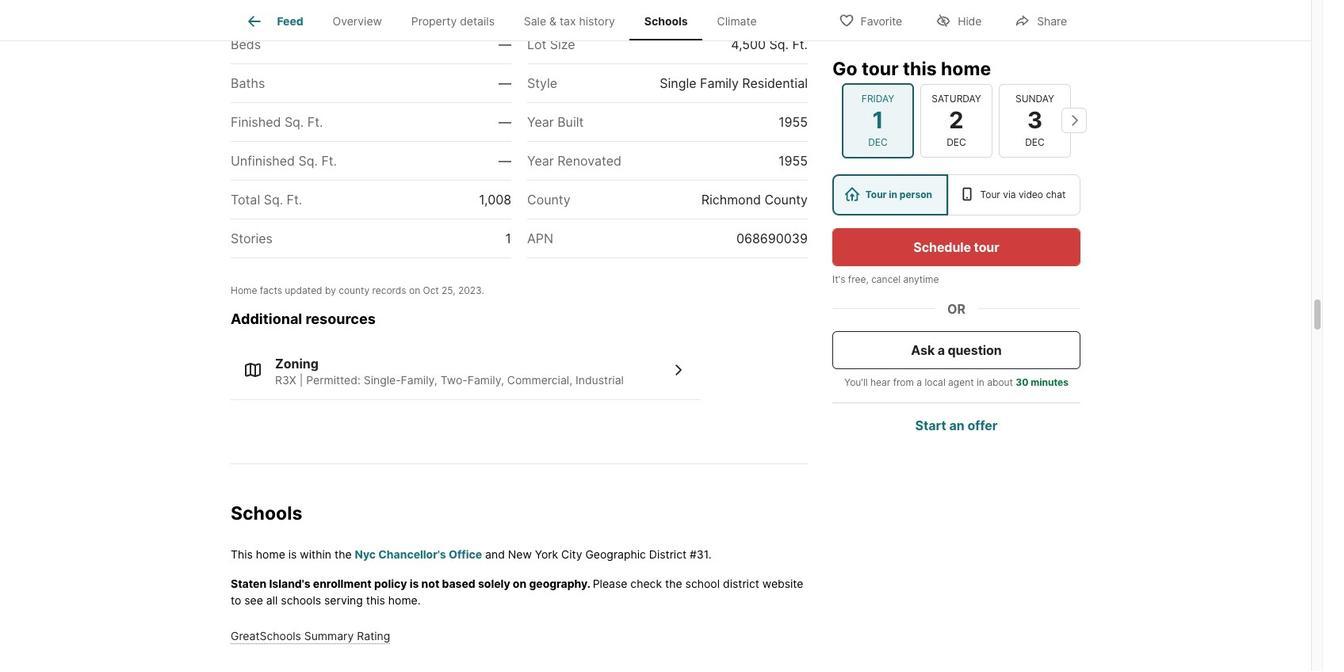 Task type: vqa. For each thing, say whether or not it's contained in the screenshot.
3rd sq from right
no



Task type: describe. For each thing, give the bounding box(es) containing it.
year for year renovated
[[527, 153, 554, 169]]

it's
[[833, 273, 846, 285]]

see
[[245, 594, 263, 607]]

ft. for unfinished sq. ft.
[[322, 153, 337, 169]]

tour via video chat option
[[948, 174, 1081, 215]]

updated
[[285, 285, 322, 297]]

commercial,
[[507, 373, 573, 387]]

single-
[[364, 373, 401, 387]]

0 horizontal spatial .
[[482, 285, 484, 297]]

beds
[[231, 36, 261, 52]]

office
[[449, 548, 482, 561]]

tour for tour in person
[[866, 188, 887, 200]]

0 horizontal spatial 1
[[506, 231, 512, 247]]

school
[[686, 577, 720, 591]]

an
[[950, 417, 965, 433]]

— for beds
[[499, 36, 512, 52]]

it's free, cancel anytime
[[833, 273, 939, 285]]

|
[[300, 373, 303, 387]]

start an offer link
[[916, 417, 998, 433]]

0 horizontal spatial schools
[[231, 503, 302, 525]]

25,
[[442, 285, 456, 297]]

please check the school district website to see all schools serving this home.
[[231, 577, 804, 607]]

1955 for year built
[[779, 114, 808, 130]]

style
[[527, 75, 558, 91]]

local
[[925, 376, 946, 388]]

history
[[579, 14, 615, 28]]

zoning
[[275, 356, 319, 372]]

sale & tax history tab
[[510, 2, 630, 40]]

2 family, from the left
[[468, 373, 504, 387]]

minutes
[[1031, 376, 1069, 388]]

1 vertical spatial on
[[513, 577, 527, 591]]

richmond county
[[702, 192, 808, 208]]

facts
[[260, 285, 282, 297]]

ask a question button
[[833, 331, 1081, 369]]

sale & tax history
[[524, 14, 615, 28]]

a inside button
[[938, 342, 945, 358]]

home.
[[388, 594, 421, 607]]

dec for 1
[[869, 136, 888, 148]]

richmond
[[702, 192, 761, 208]]

by
[[325, 285, 336, 297]]

to
[[231, 594, 241, 607]]

friday
[[862, 93, 895, 104]]

property details tab
[[397, 2, 510, 40]]

free,
[[849, 273, 869, 285]]

residential
[[743, 75, 808, 91]]

share
[[1038, 14, 1068, 27]]

renovated
[[558, 153, 622, 169]]

schools tab
[[630, 2, 703, 40]]

chancellor's
[[379, 548, 446, 561]]

saturday
[[932, 93, 982, 104]]

built
[[558, 114, 584, 130]]

1 county from the left
[[527, 192, 571, 208]]

tour for tour via video chat
[[981, 188, 1001, 200]]

district
[[723, 577, 760, 591]]

lot
[[527, 36, 547, 52]]

website
[[763, 577, 804, 591]]

industrial
[[576, 373, 624, 387]]

2
[[950, 106, 964, 134]]

2023
[[458, 285, 482, 297]]

policy
[[374, 577, 407, 591]]

schedule tour
[[914, 239, 1000, 255]]

finished
[[231, 114, 281, 130]]

family
[[700, 75, 739, 91]]

greatschools
[[231, 630, 301, 643]]

climate
[[717, 14, 757, 28]]

records
[[372, 285, 407, 297]]

please
[[593, 577, 628, 591]]

additional
[[231, 311, 302, 328]]

staten
[[231, 577, 267, 591]]

staten island's enrollment policy is not based solely on geography.
[[231, 577, 593, 591]]

overview tab
[[318, 2, 397, 40]]

hide button
[[923, 4, 996, 36]]

schools
[[281, 594, 321, 607]]

favorite button
[[825, 4, 916, 36]]

schools inside tab
[[645, 14, 688, 28]]

dec for 2
[[947, 136, 967, 148]]

details
[[460, 14, 495, 28]]

ft. for finished sq. ft.
[[308, 114, 323, 130]]

two-
[[441, 373, 468, 387]]

schedule
[[914, 239, 972, 255]]

via
[[1003, 188, 1016, 200]]

zoning r3x | permitted: single-family, two-family, commercial, industrial
[[275, 356, 624, 387]]

4,500 sq. ft.
[[732, 36, 808, 52]]

the inside please check the school district website to see all schools serving this home.
[[665, 577, 683, 591]]

this inside please check the school district website to see all schools serving this home.
[[366, 594, 385, 607]]

all
[[266, 594, 278, 607]]

ft. for 4,500 sq. ft.
[[793, 36, 808, 52]]

dec for 3
[[1026, 136, 1045, 148]]

home facts updated by county records on oct 25, 2023 .
[[231, 285, 484, 297]]

and
[[485, 548, 505, 561]]

sq. for 4,500
[[770, 36, 789, 52]]

new
[[508, 548, 532, 561]]

enrollment
[[313, 577, 372, 591]]

go
[[833, 57, 858, 79]]

share button
[[1002, 4, 1081, 36]]

ask a question
[[912, 342, 1002, 358]]

question
[[948, 342, 1002, 358]]



Task type: locate. For each thing, give the bounding box(es) containing it.
1 vertical spatial .
[[709, 548, 712, 561]]

1 vertical spatial the
[[665, 577, 683, 591]]

1 tour from the left
[[866, 188, 887, 200]]

hear
[[871, 376, 891, 388]]

— for unfinished sq. ft.
[[499, 153, 512, 169]]

year left built
[[527, 114, 554, 130]]

city
[[562, 548, 583, 561]]

. right 25, in the top left of the page
[[482, 285, 484, 297]]

0 vertical spatial on
[[409, 285, 420, 297]]

ask
[[912, 342, 935, 358]]

— up 1,008
[[499, 153, 512, 169]]

dec down 2
[[947, 136, 967, 148]]

— left style at the left of the page
[[499, 75, 512, 91]]

sq. right unfinished
[[299, 153, 318, 169]]

tour left via at the top right
[[981, 188, 1001, 200]]

0 horizontal spatial tour
[[862, 57, 899, 79]]

1 family, from the left
[[401, 373, 438, 387]]

video
[[1019, 188, 1044, 200]]

— for baths
[[499, 75, 512, 91]]

0 horizontal spatial in
[[889, 188, 898, 200]]

&
[[550, 14, 557, 28]]

sq. right the 4,500 on the top
[[770, 36, 789, 52]]

lot size
[[527, 36, 575, 52]]

is
[[288, 548, 297, 561], [410, 577, 419, 591]]

30
[[1016, 376, 1029, 388]]

tab list containing feed
[[231, 0, 784, 40]]

is left not
[[410, 577, 419, 591]]

climate tab
[[703, 2, 772, 40]]

this
[[231, 548, 253, 561]]

0 vertical spatial schools
[[645, 14, 688, 28]]

geography.
[[529, 577, 590, 591]]

ft. for total sq. ft.
[[287, 192, 302, 208]]

1,008
[[479, 192, 512, 208]]

family, left commercial, at left
[[468, 373, 504, 387]]

year
[[527, 114, 554, 130], [527, 153, 554, 169]]

this down policy
[[366, 594, 385, 607]]

1 horizontal spatial tour
[[974, 239, 1000, 255]]

0 vertical spatial year
[[527, 114, 554, 130]]

0 horizontal spatial this
[[366, 594, 385, 607]]

0 horizontal spatial home
[[256, 548, 285, 561]]

. up school
[[709, 548, 712, 561]]

within
[[300, 548, 332, 561]]

0 vertical spatial in
[[889, 188, 898, 200]]

county up '068690039'
[[765, 192, 808, 208]]

ft. up the residential
[[793, 36, 808, 52]]

in inside option
[[889, 188, 898, 200]]

1 horizontal spatial schools
[[645, 14, 688, 28]]

geographic
[[586, 548, 646, 561]]

person
[[900, 188, 933, 200]]

1 horizontal spatial home
[[941, 57, 992, 79]]

4 — from the top
[[499, 153, 512, 169]]

property
[[411, 14, 457, 28]]

from
[[894, 376, 914, 388]]

tour inside schedule tour 'button'
[[974, 239, 1000, 255]]

1 horizontal spatial a
[[938, 342, 945, 358]]

unfinished
[[231, 153, 295, 169]]

property details
[[411, 14, 495, 28]]

county
[[339, 285, 370, 297]]

go tour this home
[[833, 57, 992, 79]]

0 vertical spatial 1955
[[779, 114, 808, 130]]

tour in person
[[866, 188, 933, 200]]

year for year built
[[527, 114, 554, 130]]

single family residential
[[660, 75, 808, 91]]

0 vertical spatial home
[[941, 57, 992, 79]]

1 1955 from the top
[[779, 114, 808, 130]]

1 horizontal spatial in
[[977, 376, 985, 388]]

0 horizontal spatial tour
[[866, 188, 887, 200]]

ft. up unfinished sq. ft.
[[308, 114, 323, 130]]

sq. for total
[[264, 192, 283, 208]]

list box containing tour in person
[[833, 174, 1081, 215]]

year renovated
[[527, 153, 622, 169]]

island's
[[269, 577, 311, 591]]

solely
[[478, 577, 510, 591]]

county
[[527, 192, 571, 208], [765, 192, 808, 208]]

unfinished sq. ft.
[[231, 153, 337, 169]]

0 horizontal spatial on
[[409, 285, 420, 297]]

summary
[[304, 630, 354, 643]]

ft.
[[793, 36, 808, 52], [308, 114, 323, 130], [322, 153, 337, 169], [287, 192, 302, 208]]

sq. right "finished"
[[285, 114, 304, 130]]

tour in person option
[[833, 174, 948, 215]]

1 year from the top
[[527, 114, 554, 130]]

home
[[941, 57, 992, 79], [256, 548, 285, 561]]

baths
[[231, 75, 265, 91]]

family, left two-
[[401, 373, 438, 387]]

tax
[[560, 14, 576, 28]]

— left lot
[[499, 36, 512, 52]]

finished sq. ft.
[[231, 114, 323, 130]]

dec down the 3
[[1026, 136, 1045, 148]]

the
[[335, 548, 352, 561], [665, 577, 683, 591]]

sq. right total
[[264, 192, 283, 208]]

1 horizontal spatial family,
[[468, 373, 504, 387]]

#31
[[690, 548, 709, 561]]

additional resources
[[231, 311, 376, 328]]

0 horizontal spatial a
[[917, 376, 922, 388]]

1 vertical spatial this
[[366, 594, 385, 607]]

3 — from the top
[[499, 114, 512, 130]]

0 horizontal spatial family,
[[401, 373, 438, 387]]

ft. down unfinished sq. ft.
[[287, 192, 302, 208]]

next image
[[1062, 108, 1087, 133]]

in right agent
[[977, 376, 985, 388]]

1 horizontal spatial the
[[665, 577, 683, 591]]

this up saturday
[[903, 57, 937, 79]]

family,
[[401, 373, 438, 387], [468, 373, 504, 387]]

1 dec from the left
[[869, 136, 888, 148]]

sq. for finished
[[285, 114, 304, 130]]

dec inside saturday 2 dec
[[947, 136, 967, 148]]

1955 up richmond county
[[779, 153, 808, 169]]

2 dec from the left
[[947, 136, 967, 148]]

1 — from the top
[[499, 36, 512, 52]]

2 1955 from the top
[[779, 153, 808, 169]]

1 inside the friday 1 dec
[[873, 106, 884, 134]]

tour for schedule
[[974, 239, 1000, 255]]

on right solely
[[513, 577, 527, 591]]

list box
[[833, 174, 1081, 215]]

3 dec from the left
[[1026, 136, 1045, 148]]

the left nyc
[[335, 548, 352, 561]]

is left within
[[288, 548, 297, 561]]

home up saturday
[[941, 57, 992, 79]]

sq. for unfinished
[[299, 153, 318, 169]]

None button
[[842, 83, 914, 158], [921, 84, 993, 157], [999, 84, 1072, 157], [842, 83, 914, 158], [921, 84, 993, 157], [999, 84, 1072, 157]]

agent
[[949, 376, 974, 388]]

dec inside the sunday 3 dec
[[1026, 136, 1045, 148]]

0 vertical spatial a
[[938, 342, 945, 358]]

0 horizontal spatial the
[[335, 548, 352, 561]]

feed
[[277, 14, 304, 28]]

1 horizontal spatial .
[[709, 548, 712, 561]]

or
[[948, 301, 966, 316]]

1 down friday
[[873, 106, 884, 134]]

a right from
[[917, 376, 922, 388]]

ft. down finished sq. ft.
[[322, 153, 337, 169]]

tour
[[866, 188, 887, 200], [981, 188, 1001, 200]]

you'll hear from a local agent in about 30 minutes
[[845, 376, 1069, 388]]

tour up friday
[[862, 57, 899, 79]]

friday 1 dec
[[862, 93, 895, 148]]

0 horizontal spatial is
[[288, 548, 297, 561]]

year down year built
[[527, 153, 554, 169]]

dec down friday
[[869, 136, 888, 148]]

county up apn
[[527, 192, 571, 208]]

1955 for year renovated
[[779, 153, 808, 169]]

sunday 3 dec
[[1016, 93, 1055, 148]]

2 horizontal spatial dec
[[1026, 136, 1045, 148]]

0 horizontal spatial county
[[527, 192, 571, 208]]

1 vertical spatial is
[[410, 577, 419, 591]]

not
[[422, 577, 440, 591]]

2 tour from the left
[[981, 188, 1001, 200]]

1 horizontal spatial 1
[[873, 106, 884, 134]]

0 vertical spatial this
[[903, 57, 937, 79]]

1 vertical spatial a
[[917, 376, 922, 388]]

1 left apn
[[506, 231, 512, 247]]

favorite
[[861, 14, 903, 27]]

tour
[[862, 57, 899, 79], [974, 239, 1000, 255]]

0 vertical spatial tour
[[862, 57, 899, 79]]

feed link
[[245, 12, 304, 31]]

permitted:
[[306, 373, 361, 387]]

the right check
[[665, 577, 683, 591]]

in left person
[[889, 188, 898, 200]]

1 vertical spatial year
[[527, 153, 554, 169]]

sunday
[[1016, 93, 1055, 104]]

3
[[1028, 106, 1043, 134]]

1 vertical spatial 1955
[[779, 153, 808, 169]]

tour left person
[[866, 188, 887, 200]]

home
[[231, 285, 257, 297]]

schools up this
[[231, 503, 302, 525]]

resources
[[306, 311, 376, 328]]

0 vertical spatial the
[[335, 548, 352, 561]]

on left oct
[[409, 285, 420, 297]]

0 vertical spatial is
[[288, 548, 297, 561]]

single
[[660, 75, 697, 91]]

tour via video chat
[[981, 188, 1066, 200]]

1 horizontal spatial on
[[513, 577, 527, 591]]

total
[[231, 192, 260, 208]]

stories
[[231, 231, 273, 247]]

1 horizontal spatial is
[[410, 577, 419, 591]]

1 vertical spatial 1
[[506, 231, 512, 247]]

2 year from the top
[[527, 153, 554, 169]]

1 horizontal spatial tour
[[981, 188, 1001, 200]]

total sq. ft.
[[231, 192, 302, 208]]

0 vertical spatial 1
[[873, 106, 884, 134]]

2 county from the left
[[765, 192, 808, 208]]

cancel
[[872, 273, 901, 285]]

tab list
[[231, 0, 784, 40]]

1 vertical spatial tour
[[974, 239, 1000, 255]]

home right this
[[256, 548, 285, 561]]

schools up single
[[645, 14, 688, 28]]

a right "ask" in the bottom of the page
[[938, 342, 945, 358]]

1 vertical spatial in
[[977, 376, 985, 388]]

1 horizontal spatial county
[[765, 192, 808, 208]]

start
[[916, 417, 947, 433]]

schedule tour button
[[833, 228, 1081, 266]]

greatschools summary rating
[[231, 630, 390, 643]]

0 horizontal spatial dec
[[869, 136, 888, 148]]

nyc
[[355, 548, 376, 561]]

0 vertical spatial .
[[482, 285, 484, 297]]

nyc chancellor's office link
[[355, 548, 482, 561]]

1955 down the residential
[[779, 114, 808, 130]]

tour right schedule
[[974, 239, 1000, 255]]

1 vertical spatial home
[[256, 548, 285, 561]]

1 horizontal spatial this
[[903, 57, 937, 79]]

dec inside the friday 1 dec
[[869, 136, 888, 148]]

sale
[[524, 14, 547, 28]]

you'll
[[845, 376, 868, 388]]

2 — from the top
[[499, 75, 512, 91]]

chat
[[1046, 188, 1066, 200]]

overview
[[333, 14, 382, 28]]

— left year built
[[499, 114, 512, 130]]

1955
[[779, 114, 808, 130], [779, 153, 808, 169]]

1 vertical spatial schools
[[231, 503, 302, 525]]

— for finished sq. ft.
[[499, 114, 512, 130]]

apn
[[527, 231, 554, 247]]

1 horizontal spatial dec
[[947, 136, 967, 148]]

tour for go
[[862, 57, 899, 79]]

district
[[649, 548, 687, 561]]

greatschools summary rating link
[[231, 630, 390, 643]]



